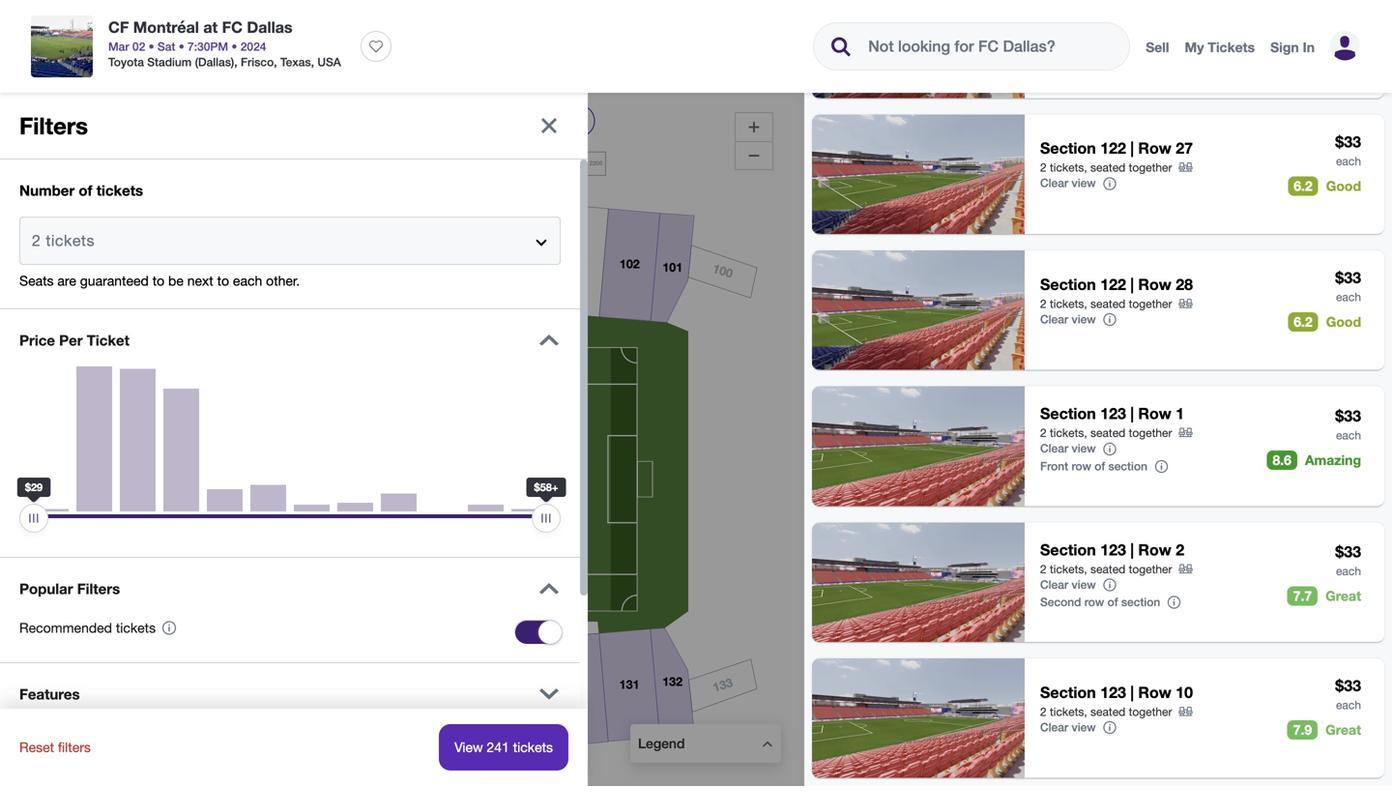 Task type: locate. For each thing, give the bounding box(es) containing it.
price per ticket
[[19, 331, 129, 349]]

usa
[[317, 55, 341, 69]]

row right the second
[[1085, 595, 1104, 609]]

row left the 1
[[1138, 404, 1172, 423]]

row left 10 at the bottom of the page
[[1138, 683, 1172, 701]]

2 tickets , seated together down section 122 | row 27
[[1040, 161, 1172, 174]]

view down section 122 | row 28
[[1072, 312, 1096, 326]]

row up second row of section
[[1138, 540, 1172, 559]]

7:30pm
[[188, 40, 228, 53]]

1 vertical spatial good
[[1326, 314, 1361, 330]]

123 up front row of section
[[1100, 404, 1126, 423]]

stadium
[[147, 55, 192, 69]]

clear view up the front on the right of page
[[1040, 442, 1096, 455]]

| for | row 10
[[1131, 683, 1134, 701]]

clear for section 123 | row 10
[[1040, 720, 1068, 734]]

4 clear view from the top
[[1040, 578, 1096, 591]]

row
[[1072, 459, 1091, 473], [1085, 595, 1104, 609]]

0 vertical spatial great
[[1326, 588, 1361, 604]]

reset
[[19, 739, 54, 755]]

row right the front on the right of page
[[1072, 459, 1091, 473]]

view from seat image
[[812, 0, 1025, 98], [812, 114, 1025, 234], [812, 250, 1025, 370], [812, 386, 1025, 506], [812, 522, 1025, 642], [812, 658, 1025, 778]]

seated
[[1091, 161, 1126, 174], [1091, 297, 1126, 310], [1091, 426, 1126, 440], [1091, 562, 1126, 576], [1091, 705, 1126, 718]]

5 together from the top
[[1129, 705, 1172, 718]]

2 seated from the top
[[1091, 297, 1126, 310]]

0 vertical spatial tooltip image
[[1102, 176, 1118, 191]]

2 view from the top
[[1072, 312, 1096, 326]]

2
[[1040, 161, 1047, 174], [1040, 297, 1047, 310], [1040, 426, 1047, 440], [1176, 540, 1184, 559], [1040, 562, 1047, 576], [1040, 705, 1047, 718]]

2 $33 from the top
[[1335, 268, 1361, 287]]

1 | from the top
[[1131, 139, 1134, 157]]

clear up the second
[[1040, 578, 1068, 591]]

row for 1
[[1138, 404, 1172, 423]]

row for 2
[[1138, 540, 1172, 559]]

view up second row of section
[[1072, 578, 1096, 591]]

| left 10 at the bottom of the page
[[1131, 683, 1134, 701]]

5 clear view from the top
[[1040, 720, 1096, 734]]

seated for | row 28
[[1091, 297, 1126, 310]]

filters
[[58, 739, 91, 755]]

seated down section 122 | row 28
[[1091, 297, 1126, 310]]

4 view from seat image from the top
[[812, 386, 1025, 506]]

1 clear view from the top
[[1040, 176, 1096, 190]]

$58+
[[534, 481, 558, 494]]

view
[[454, 739, 483, 755]]

second row of section
[[1040, 595, 1160, 609]]

0 horizontal spatial •
[[148, 40, 154, 53]]

1 vertical spatial great
[[1326, 722, 1361, 738]]

2 to from the left
[[217, 273, 229, 289]]

clear view down section 122 | row 27
[[1040, 176, 1096, 190]]

, for section 122 | row 27
[[1084, 161, 1087, 174]]

3 $33 from the top
[[1335, 406, 1361, 425]]

to
[[152, 273, 164, 289], [217, 273, 229, 289]]

of right the second
[[1108, 595, 1118, 609]]

tickets down section 122 | row 27
[[1050, 161, 1084, 174]]

clear up the front on the right of page
[[1040, 442, 1068, 455]]

next
[[187, 273, 213, 289]]

2 123 from the top
[[1100, 540, 1126, 559]]

1 horizontal spatial to
[[217, 273, 229, 289]]

| up second row of section
[[1131, 540, 1134, 559]]

tickets right number
[[96, 182, 143, 199]]

3 view from the top
[[1072, 442, 1096, 455]]

2 tickets , seated together down section 123 | row 10
[[1040, 705, 1172, 718]]

1 123 from the top
[[1100, 404, 1126, 423]]

2 together from the top
[[1129, 297, 1172, 310]]

, down section 123 | row 1
[[1084, 426, 1087, 440]]

2 horizontal spatial •
[[231, 40, 237, 53]]

1 section from the top
[[1040, 139, 1096, 157]]

0 vertical spatial 123
[[1100, 404, 1126, 423]]

1 row from the top
[[1138, 139, 1172, 157]]

each
[[1336, 154, 1361, 168], [233, 273, 262, 289], [1336, 290, 1361, 304], [1336, 428, 1361, 442], [1336, 564, 1361, 578], [1336, 698, 1361, 712]]

clear view down section 123 | row 10
[[1040, 720, 1096, 734]]

zoom in button image
[[746, 119, 762, 135]]

0 vertical spatial section
[[1108, 459, 1148, 473]]

clear view
[[1040, 176, 1096, 190], [1040, 312, 1096, 326], [1040, 442, 1096, 455], [1040, 578, 1096, 591], [1040, 720, 1096, 734]]

, down section 122 | row 27
[[1084, 161, 1087, 174]]

recommended tickets
[[19, 620, 156, 636]]

0 vertical spatial of
[[79, 182, 92, 199]]

row left 28
[[1138, 275, 1172, 293]]

section
[[1040, 139, 1096, 157], [1040, 275, 1096, 293], [1040, 404, 1096, 423], [1040, 540, 1096, 559], [1040, 683, 1096, 701]]

frisco,
[[241, 55, 277, 69]]

2 tickets , seated together for | row 28
[[1040, 297, 1172, 310]]

mar
[[108, 40, 129, 53]]

3 view from seat image from the top
[[812, 250, 1025, 370]]

3 123 from the top
[[1100, 683, 1126, 701]]

to left be
[[152, 273, 164, 289]]

to right the next
[[217, 273, 229, 289]]

legend
[[638, 735, 685, 751]]

section down section 123 | row 2
[[1121, 595, 1160, 609]]

row for | row 1
[[1072, 459, 1091, 473]]

clear view up the second
[[1040, 578, 1096, 591]]

together down section 122 | row 27
[[1129, 161, 1172, 174]]

1 together from the top
[[1129, 161, 1172, 174]]

, down section 123 | row 2
[[1084, 562, 1087, 576]]

sat
[[158, 40, 175, 53]]

view up front row of section
[[1072, 442, 1096, 455]]

2 tickets , seated together down section 123 | row 2
[[1040, 562, 1172, 576]]

section for section 122 | row 28
[[1040, 275, 1096, 293]]

(dallas)
[[195, 55, 234, 69]]

2 tickets , seated together for | row 27
[[1040, 161, 1172, 174]]

4 seated from the top
[[1091, 562, 1126, 576]]

| for | row 1
[[1131, 404, 1134, 423]]

4 row from the top
[[1138, 540, 1172, 559]]

123 left 10 at the bottom of the page
[[1100, 683, 1126, 701]]

together down section 122 | row 28
[[1129, 297, 1172, 310]]

, left 'frisco,'
[[234, 55, 237, 69]]

0 vertical spatial row
[[1072, 459, 1091, 473]]

2 vertical spatial 123
[[1100, 683, 1126, 701]]

1 6.2 from the top
[[1294, 178, 1313, 194]]

tickets inside button
[[513, 739, 553, 755]]

0 horizontal spatial to
[[152, 273, 164, 289]]

7.9
[[1293, 722, 1312, 738]]

$33 for | row 28
[[1335, 268, 1361, 287]]

10
[[1176, 683, 1193, 701]]

| for | row 28
[[1131, 275, 1134, 293]]

1 vertical spatial row
[[1085, 595, 1104, 609]]

tickets right recommended
[[116, 620, 156, 636]]

3 section from the top
[[1040, 404, 1096, 423]]

tooltip image
[[1102, 312, 1118, 327], [1102, 441, 1118, 457], [1154, 459, 1169, 474], [1167, 595, 1182, 610], [1102, 720, 1118, 735]]

3 2 tickets , seated together from the top
[[1040, 426, 1172, 440]]

0 vertical spatial 6.2
[[1294, 178, 1313, 194]]

zoom out button image
[[746, 148, 762, 163]]

4 | from the top
[[1131, 540, 1134, 559]]

seated down section 123 | row 2
[[1091, 562, 1126, 576]]

of right number
[[79, 182, 92, 199]]

5 section from the top
[[1040, 683, 1096, 701]]

1 view from the top
[[1072, 176, 1096, 190]]

cf
[[108, 18, 129, 36]]

2 122 from the top
[[1100, 275, 1126, 293]]

2 | from the top
[[1131, 275, 1134, 293]]

view down section 122 | row 27
[[1072, 176, 1096, 190]]

fc
[[222, 18, 243, 36]]

5 view from the top
[[1072, 720, 1096, 734]]

view down section 123 | row 10
[[1072, 720, 1096, 734]]

4 together from the top
[[1129, 562, 1172, 576]]

1 seated from the top
[[1091, 161, 1126, 174]]

5 seated from the top
[[1091, 705, 1126, 718]]

of
[[79, 182, 92, 199], [1095, 459, 1105, 473], [1108, 595, 1118, 609]]

, inside cf montréal at fc dallas mar 02 • sat • 7:30pm • 2024 toyota stadium (dallas) , frisco, texas, usa
[[234, 55, 237, 69]]

great right 7.7
[[1326, 588, 1361, 604]]

amazing
[[1305, 452, 1361, 468]]

3 row from the top
[[1138, 404, 1172, 423]]

1 2 tickets , seated together from the top
[[1040, 161, 1172, 174]]

of right the front on the right of page
[[1095, 459, 1105, 473]]

122 left 28
[[1100, 275, 1126, 293]]

filters up number
[[19, 112, 88, 139]]

clear view down section 122 | row 28
[[1040, 312, 1096, 326]]

Not looking for FC Dallas? search field
[[853, 23, 1127, 70]]

3 seated from the top
[[1091, 426, 1126, 440]]

filters
[[19, 112, 88, 139], [61, 113, 99, 129], [77, 580, 120, 597]]

• right sat in the top of the page
[[179, 40, 184, 53]]

together down section 123 | row 2
[[1129, 562, 1172, 576]]

1 horizontal spatial of
[[1095, 459, 1105, 473]]

at
[[203, 18, 218, 36]]

sell
[[1146, 39, 1169, 55]]

view from seat image for section 122 | row 27
[[812, 114, 1025, 234]]

together
[[1129, 161, 1172, 174], [1129, 297, 1172, 310], [1129, 426, 1172, 440], [1129, 562, 1172, 576], [1129, 705, 1172, 718]]

clear down section 123 | row 10
[[1040, 720, 1068, 734]]

texas,
[[280, 55, 314, 69]]

section 122 | row 28
[[1040, 275, 1193, 293]]

my
[[1185, 39, 1204, 55]]

1 horizontal spatial •
[[179, 40, 184, 53]]

3 | from the top
[[1131, 404, 1134, 423]]

| left the 1
[[1131, 404, 1134, 423]]

• left 2024 on the top of the page
[[231, 40, 237, 53]]

2 tickets , seated together for | row 1
[[1040, 426, 1172, 440]]

5 clear from the top
[[1040, 720, 1068, 734]]

5 | from the top
[[1131, 683, 1134, 701]]

filters up number of tickets
[[61, 113, 99, 129]]

• right 02
[[148, 40, 154, 53]]

122 left 27
[[1100, 139, 1126, 157]]

seated for | row 27
[[1091, 161, 1126, 174]]

seated down section 123 | row 10
[[1091, 705, 1126, 718]]

good
[[1326, 178, 1361, 194], [1326, 314, 1361, 330]]

122
[[1100, 139, 1126, 157], [1100, 275, 1126, 293]]

be
[[168, 273, 184, 289]]

$33 for | row 1
[[1335, 406, 1361, 425]]

4 section from the top
[[1040, 540, 1096, 559]]

1 vertical spatial 123
[[1100, 540, 1126, 559]]

fc dallas tickets image
[[31, 15, 93, 77]]

zones
[[516, 113, 555, 129]]

view
[[1072, 176, 1096, 190], [1072, 312, 1096, 326], [1072, 442, 1096, 455], [1072, 578, 1096, 591], [1072, 720, 1096, 734]]

123
[[1100, 404, 1126, 423], [1100, 540, 1126, 559], [1100, 683, 1126, 701]]

2 great from the top
[[1326, 722, 1361, 738]]

great
[[1326, 588, 1361, 604], [1326, 722, 1361, 738]]

section for section 123 | row 10
[[1040, 683, 1096, 701]]

0 vertical spatial good
[[1326, 178, 1361, 194]]

| left 27
[[1131, 139, 1134, 157]]

seated down section 122 | row 27
[[1091, 161, 1126, 174]]

2 clear from the top
[[1040, 312, 1068, 326]]

section
[[1108, 459, 1148, 473], [1121, 595, 1160, 609]]

tooltip image up second row of section
[[1102, 577, 1118, 593]]

122 for | row 28
[[1100, 275, 1126, 293]]

legend button
[[630, 724, 781, 763]]

2 6.2 from the top
[[1294, 314, 1313, 330]]

1 vertical spatial section
[[1121, 595, 1160, 609]]

tickets
[[1208, 39, 1255, 55]]

tooltip image down section 122 | row 27
[[1102, 176, 1118, 191]]

section for section 122 | row 27
[[1040, 139, 1096, 157]]

each for section 123 | row 1
[[1336, 428, 1361, 442]]

row left 27
[[1138, 139, 1172, 157]]

5 row from the top
[[1138, 683, 1172, 701]]

4 2 tickets , seated together from the top
[[1040, 562, 1172, 576]]

2 2 tickets , seated together from the top
[[1040, 297, 1172, 310]]

tooltip image
[[1102, 176, 1118, 191], [1102, 577, 1118, 593]]

section 122 | row 27
[[1040, 139, 1193, 157]]

great right the 7.9
[[1326, 722, 1361, 738]]

great for section 123 | row 2
[[1326, 588, 1361, 604]]

2 tickets , seated together down section 122 | row 28
[[1040, 297, 1172, 310]]

0 vertical spatial 122
[[1100, 139, 1126, 157]]

1 clear from the top
[[1040, 176, 1068, 190]]

tooltip image right second row of section
[[1167, 595, 1182, 610]]

section down section 123 | row 1
[[1108, 459, 1148, 473]]

of for section 123 | row 2
[[1108, 595, 1118, 609]]

2 clear view from the top
[[1040, 312, 1096, 326]]

2 horizontal spatial of
[[1108, 595, 1118, 609]]

section for | row 1
[[1108, 459, 1148, 473]]

2 tickets , seated together down section 123 | row 1
[[1040, 426, 1172, 440]]

clear view for section 122 | row 27
[[1040, 176, 1096, 190]]

row
[[1138, 139, 1172, 157], [1138, 275, 1172, 293], [1138, 404, 1172, 423], [1138, 540, 1172, 559], [1138, 683, 1172, 701]]

together down section 123 | row 10
[[1129, 705, 1172, 718]]

2 for section 122 | row 28
[[1040, 297, 1047, 310]]

1 $33 from the top
[[1335, 132, 1361, 151]]

cf montréal at fc dallas link
[[108, 15, 341, 39]]

2 vertical spatial of
[[1108, 595, 1118, 609]]

great for section 123 | row 10
[[1326, 722, 1361, 738]]

2 good from the top
[[1326, 314, 1361, 330]]

together down section 123 | row 1
[[1129, 426, 1172, 440]]

| left 28
[[1131, 275, 1134, 293]]

clear
[[1040, 176, 1068, 190], [1040, 312, 1068, 326], [1040, 442, 1068, 455], [1040, 578, 1068, 591], [1040, 720, 1068, 734]]

$33 for | row 10
[[1335, 676, 1361, 695]]

8.6
[[1273, 452, 1292, 468]]

in
[[1303, 39, 1315, 55]]

6.2
[[1294, 178, 1313, 194], [1294, 314, 1313, 330]]

tickets
[[1050, 161, 1084, 174], [96, 182, 143, 199], [1050, 297, 1084, 310], [1050, 426, 1084, 440], [1050, 562, 1084, 576], [116, 620, 156, 636], [1050, 705, 1084, 718], [513, 739, 553, 755]]

zones button
[[500, 104, 595, 137]]

1 122 from the top
[[1100, 139, 1126, 157]]

|
[[1131, 139, 1134, 157], [1131, 275, 1134, 293], [1131, 404, 1134, 423], [1131, 540, 1134, 559], [1131, 683, 1134, 701]]

,
[[234, 55, 237, 69], [1084, 161, 1087, 174], [1084, 297, 1087, 310], [1084, 426, 1087, 440], [1084, 562, 1087, 576], [1084, 705, 1087, 718]]

6.2 for 27
[[1294, 178, 1313, 194]]

clear down section 122 | row 27
[[1040, 176, 1068, 190]]

6 view from seat image from the top
[[812, 658, 1025, 778]]

2 for section 122 | row 27
[[1040, 161, 1047, 174]]

1 vertical spatial tooltip image
[[1102, 577, 1118, 593]]

2 for section 123 | row 10
[[1040, 705, 1047, 718]]

4 $33 from the top
[[1335, 542, 1361, 561]]

2 section from the top
[[1040, 275, 1096, 293]]

clear for section 122 | row 28
[[1040, 312, 1068, 326]]

sell link
[[1146, 39, 1169, 55]]

2 tickets , seated together
[[1040, 161, 1172, 174], [1040, 297, 1172, 310], [1040, 426, 1172, 440], [1040, 562, 1172, 576], [1040, 705, 1172, 718]]

3 together from the top
[[1129, 426, 1172, 440]]

1 vertical spatial of
[[1095, 459, 1105, 473]]

clear down section 122 | row 28
[[1040, 312, 1068, 326]]

tickets right 241
[[513, 739, 553, 755]]

sign in link
[[1271, 39, 1315, 55]]

seated down section 123 | row 1
[[1091, 426, 1126, 440]]

2 view from seat image from the top
[[812, 114, 1025, 234]]

2 row from the top
[[1138, 275, 1172, 293]]

sign
[[1271, 39, 1299, 55]]

5 $33 from the top
[[1335, 676, 1361, 695]]

1 good from the top
[[1326, 178, 1361, 194]]

1 great from the top
[[1326, 588, 1361, 604]]

, down section 122 | row 28
[[1084, 297, 1087, 310]]

toyota
[[108, 55, 144, 69]]

•
[[148, 40, 154, 53], [179, 40, 184, 53], [231, 40, 237, 53]]

seats are guaranteed to be next to each other.
[[19, 273, 300, 289]]

5 2 tickets , seated together from the top
[[1040, 705, 1172, 718]]

1 vertical spatial 122
[[1100, 275, 1126, 293]]

1 vertical spatial 6.2
[[1294, 314, 1313, 330]]

5 view from seat image from the top
[[812, 522, 1025, 642]]

123 up second row of section
[[1100, 540, 1126, 559]]

, down section 123 | row 10
[[1084, 705, 1087, 718]]

reset filters
[[19, 739, 91, 755]]

$33
[[1335, 132, 1361, 151], [1335, 268, 1361, 287], [1335, 406, 1361, 425], [1335, 542, 1361, 561], [1335, 676, 1361, 695]]



Task type: vqa. For each thing, say whether or not it's contained in the screenshot.


Task type: describe. For each thing, give the bounding box(es) containing it.
28
[[1176, 275, 1193, 293]]

montréal
[[133, 18, 199, 36]]

tooltip image up front row of section
[[1102, 441, 1118, 457]]

second
[[1040, 595, 1081, 609]]

6.2 for 28
[[1294, 314, 1313, 330]]

each for section 123 | row 10
[[1336, 698, 1361, 712]]

, for section 123 | row 1
[[1084, 426, 1087, 440]]

per
[[59, 331, 83, 349]]

good for section 122 | row 27
[[1326, 178, 1361, 194]]

number
[[19, 182, 75, 199]]

each for section 123 | row 2
[[1336, 564, 1361, 578]]

view from seat image for section 122 | row 28
[[812, 250, 1025, 370]]

together for | row 10
[[1129, 705, 1172, 718]]

7.7
[[1293, 588, 1312, 604]]

tickets up the front on the right of page
[[1050, 426, 1084, 440]]

, for section 123 | row 2
[[1084, 562, 1087, 576]]

other.
[[266, 273, 300, 289]]

clear for section 122 | row 27
[[1040, 176, 1068, 190]]

1 view from seat image from the top
[[812, 0, 1025, 98]]

2 for section 123 | row 1
[[1040, 426, 1047, 440]]

row for 27
[[1138, 139, 1172, 157]]

features
[[19, 685, 80, 703]]

2 for section 123 | row 2
[[1040, 562, 1047, 576]]

front row of section
[[1040, 459, 1148, 473]]

seated for | row 2
[[1091, 562, 1126, 576]]

view for | row 10
[[1072, 720, 1096, 734]]

view from seat image for section 123 | row 2
[[812, 522, 1025, 642]]

view 241 tickets
[[454, 739, 553, 755]]

guaranteed
[[80, 273, 149, 289]]

section for | row 2
[[1121, 595, 1160, 609]]

each for section 122 | row 28
[[1336, 290, 1361, 304]]

clear view for section 123 | row 10
[[1040, 720, 1096, 734]]

are
[[57, 273, 76, 289]]

together for | row 28
[[1129, 297, 1172, 310]]

1
[[1176, 404, 1184, 423]]

$29
[[25, 481, 43, 494]]

row for | row 2
[[1085, 595, 1104, 609]]

each for section 122 | row 27
[[1336, 154, 1361, 168]]

122 for | row 27
[[1100, 139, 1126, 157]]

filters inside filters button
[[61, 113, 99, 129]]

my tickets
[[1185, 39, 1255, 55]]

dallas
[[247, 18, 292, 36]]

123 for | row 10
[[1100, 683, 1126, 701]]

row for 10
[[1138, 683, 1172, 701]]

1 • from the left
[[148, 40, 154, 53]]

view 241 tickets button
[[439, 724, 568, 771]]

sign in
[[1271, 39, 1315, 55]]

front
[[1040, 459, 1068, 473]]

tooltip image right front row of section
[[1154, 459, 1169, 474]]

filters up recommended tickets
[[77, 580, 120, 597]]

number of tickets
[[19, 182, 143, 199]]

good for section 122 | row 28
[[1326, 314, 1361, 330]]

view for | row 28
[[1072, 312, 1096, 326]]

popular
[[19, 580, 73, 597]]

27
[[1176, 139, 1193, 157]]

seated for | row 10
[[1091, 705, 1126, 718]]

ticket
[[87, 331, 129, 349]]

my tickets link
[[1185, 39, 1255, 55]]

, for section 122 | row 28
[[1084, 297, 1087, 310]]

view for | row 27
[[1072, 176, 1096, 190]]

2 tickets , seated together for | row 10
[[1040, 705, 1172, 718]]

3 clear view from the top
[[1040, 442, 1096, 455]]

view from seat image for section 123 | row 1
[[812, 386, 1025, 506]]

123 for | row 1
[[1100, 404, 1126, 423]]

of for section 123 | row 1
[[1095, 459, 1105, 473]]

tooltip image down section 123 | row 10
[[1102, 720, 1118, 735]]

2 tooltip image from the top
[[1102, 577, 1118, 593]]

toyota stadium (dallas) link
[[108, 55, 234, 69]]

clear view for section 122 | row 28
[[1040, 312, 1096, 326]]

section 123 | row 1
[[1040, 404, 1184, 423]]

tickets down section 122 | row 28
[[1050, 297, 1084, 310]]

popular filters
[[19, 580, 120, 597]]

2024
[[240, 40, 266, 53]]

section 123 | row 2
[[1040, 540, 1184, 559]]

2 • from the left
[[179, 40, 184, 53]]

seats
[[19, 273, 54, 289]]

section 123 | row 10
[[1040, 683, 1193, 701]]

4 clear from the top
[[1040, 578, 1068, 591]]

tickets up the second
[[1050, 562, 1084, 576]]

together for | row 1
[[1129, 426, 1172, 440]]

| for | row 27
[[1131, 139, 1134, 157]]

cf montréal at fc dallas mar 02 • sat • 7:30pm • 2024 toyota stadium (dallas) , frisco, texas, usa
[[108, 18, 341, 69]]

seated for | row 1
[[1091, 426, 1126, 440]]

row for 28
[[1138, 275, 1172, 293]]

tooltip image down section 122 | row 28
[[1102, 312, 1118, 327]]

2 tickets , seated together for | row 2
[[1040, 562, 1172, 576]]

section for section 123 | row 2
[[1040, 540, 1096, 559]]

section for section 123 | row 1
[[1040, 404, 1096, 423]]

| for | row 2
[[1131, 540, 1134, 559]]

1 tooltip image from the top
[[1102, 176, 1118, 191]]

together for | row 2
[[1129, 562, 1172, 576]]

1 to from the left
[[152, 273, 164, 289]]

02
[[132, 40, 145, 53]]

$33 for | row 2
[[1335, 542, 1361, 561]]

0 horizontal spatial of
[[79, 182, 92, 199]]

241
[[487, 739, 509, 755]]

price
[[19, 331, 55, 349]]

tickets down section 123 | row 10
[[1050, 705, 1084, 718]]

view from seat image for section 123 | row 10
[[812, 658, 1025, 778]]

3 • from the left
[[231, 40, 237, 53]]

filters button
[[19, 104, 116, 137]]

3 clear from the top
[[1040, 442, 1068, 455]]

$33 for | row 27
[[1335, 132, 1361, 151]]

123 for | row 2
[[1100, 540, 1126, 559]]

, for section 123 | row 10
[[1084, 705, 1087, 718]]

together for | row 27
[[1129, 161, 1172, 174]]

recommended
[[19, 620, 112, 636]]

4 view from the top
[[1072, 578, 1096, 591]]



